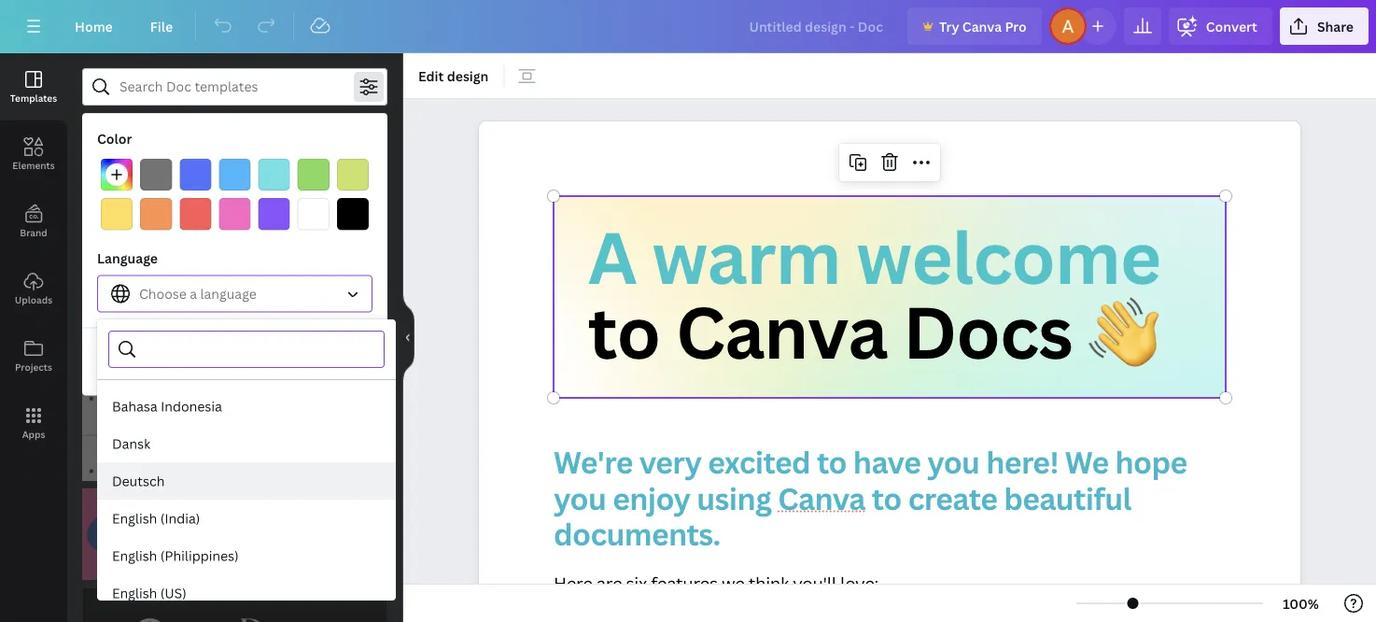 Task type: vqa. For each thing, say whether or not it's contained in the screenshot.
planner button
yes



Task type: describe. For each thing, give the bounding box(es) containing it.
templates
[[10, 92, 57, 104]]

english for english (india)
[[112, 510, 157, 527]]

uploads button
[[0, 255, 67, 322]]

edit design button
[[411, 61, 496, 91]]

light blue image
[[219, 159, 251, 191]]

(us)
[[160, 584, 187, 602]]

here
[[554, 571, 593, 595]]

edit design
[[419, 67, 489, 85]]

1 horizontal spatial to
[[817, 442, 847, 482]]

language
[[200, 285, 257, 302]]

documents.
[[554, 514, 721, 554]]

create
[[909, 478, 998, 518]]

(0)
[[253, 353, 272, 371]]

doc templates button
[[80, 162, 177, 199]]

we
[[722, 571, 745, 595]]

we're
[[554, 442, 633, 482]]

Royal blue button
[[180, 159, 212, 191]]

side panel tab list
[[0, 53, 67, 457]]

beautiful
[[1004, 478, 1132, 518]]

home
[[75, 17, 113, 35]]

apps
[[22, 428, 45, 440]]

enjoy
[[613, 478, 691, 518]]

bahasa indonesia button
[[97, 388, 396, 425]]

none text field containing a warm welcome
[[479, 121, 1301, 622]]

deutsch option
[[97, 462, 396, 500]]

choose
[[139, 285, 187, 302]]

clear all (0)
[[198, 353, 272, 371]]

planner button
[[82, 117, 155, 154]]

bahasa
[[112, 397, 158, 415]]

english (us) option
[[97, 575, 396, 612]]

a
[[588, 208, 637, 305]]

love:
[[841, 571, 879, 595]]

welcome
[[857, 208, 1161, 305]]

Grass green button
[[298, 159, 330, 191]]

english (india)
[[112, 510, 200, 527]]

see all button
[[350, 162, 390, 199]]

cover
[[341, 127, 379, 144]]

Coral red button
[[180, 198, 212, 230]]

project overview/one-pager professional docs banner in black white sleek monochrome style image
[[82, 588, 388, 622]]

indonesia
[[161, 397, 222, 415]]

all results
[[82, 362, 146, 380]]

english (philippines)
[[112, 547, 239, 565]]

you'll
[[793, 571, 837, 595]]

projects button
[[0, 322, 67, 390]]

pro
[[1006, 17, 1027, 35]]

hide image
[[403, 293, 415, 383]]

Light blue button
[[219, 159, 251, 191]]

we
[[1066, 442, 1109, 482]]

english (india) button
[[97, 500, 396, 537]]

convert button
[[1169, 7, 1273, 45]]

english for english (philippines)
[[112, 547, 157, 565]]

one pager doc in black and white blue light blue classic professional style image
[[82, 199, 189, 337]]

canva for docs
[[676, 283, 888, 380]]

dansk
[[112, 435, 150, 453]]

try
[[940, 17, 960, 35]]

research brief doc in orange teal pink soft pastels style image
[[196, 199, 303, 337]]

english for english (us)
[[112, 584, 157, 602]]

here!
[[987, 442, 1059, 482]]

uploads
[[15, 293, 52, 306]]

share
[[1318, 17, 1355, 35]]

templates
[[111, 171, 175, 189]]

we're very excited to have you here! we hope you enjoy using canva to create beautiful documents.
[[554, 442, 1194, 554]]

elements button
[[0, 121, 67, 188]]

home link
[[60, 7, 128, 45]]

dansk button
[[97, 425, 396, 462]]

100%
[[1284, 595, 1320, 612]]

warm
[[653, 208, 841, 305]]

black image
[[337, 198, 369, 230]]

yellow image
[[101, 198, 133, 230]]

bahasa indonesia option
[[97, 388, 396, 425]]

to canva docs 👋
[[588, 283, 1159, 380]]

apps button
[[0, 390, 67, 457]]

results
[[102, 362, 146, 380]]

english (india) option
[[97, 500, 396, 537]]

Purple button
[[258, 198, 290, 230]]

2 horizontal spatial to
[[872, 478, 902, 518]]

have
[[854, 442, 921, 482]]

doc templates
[[82, 171, 175, 189]]

try canva pro button
[[908, 7, 1042, 45]]

0 horizontal spatial to
[[588, 283, 661, 380]]

excited
[[708, 442, 811, 482]]

turquoise blue image
[[258, 159, 290, 191]]

(philippines)
[[160, 547, 239, 565]]

deutsch button
[[97, 462, 396, 500]]



Task type: locate. For each thing, give the bounding box(es) containing it.
you right have
[[928, 442, 980, 482]]

brand button
[[0, 188, 67, 255]]

a warm welcome
[[588, 208, 1161, 305]]

#737373 button
[[140, 159, 172, 191]]

None text field
[[479, 121, 1301, 622]]

purple image
[[258, 198, 290, 230], [258, 198, 290, 230]]

all
[[82, 362, 99, 380]]

1 vertical spatial all
[[235, 353, 250, 371]]

white image
[[298, 198, 330, 230], [298, 198, 330, 230]]

Language button
[[97, 275, 373, 312]]

a
[[190, 285, 197, 302]]

convert
[[1207, 17, 1258, 35]]

pink image
[[219, 198, 251, 230], [219, 198, 251, 230]]

yellow image
[[101, 198, 133, 230]]

english
[[112, 510, 157, 527], [112, 547, 157, 565], [112, 584, 157, 602]]

Orange button
[[140, 198, 172, 230]]

all right see
[[375, 173, 388, 189]]

royal blue image
[[180, 159, 212, 191]]

using
[[697, 478, 772, 518]]

english down the 'deutsch'
[[112, 510, 157, 527]]

english up english (us)
[[112, 547, 157, 565]]

Lime button
[[337, 159, 369, 191]]

hope
[[1116, 442, 1188, 482]]

1 english from the top
[[112, 510, 157, 527]]

features
[[651, 571, 718, 595]]

100% button
[[1271, 589, 1332, 618]]

color
[[97, 129, 132, 147]]

templates button
[[0, 53, 67, 121]]

all for see
[[375, 173, 388, 189]]

light blue image
[[219, 159, 251, 191]]

Turquoise blue button
[[258, 159, 290, 191]]

2 vertical spatial english
[[112, 584, 157, 602]]

canva for pro
[[963, 17, 1002, 35]]

Yellow button
[[101, 198, 133, 230]]

creative brief doc in black and white grey editorial style image
[[311, 199, 418, 337]]

Search Doc templates search field
[[120, 69, 350, 105]]

think
[[749, 571, 789, 595]]

you
[[928, 442, 980, 482], [554, 478, 606, 518]]

file button
[[135, 7, 188, 45]]

Black button
[[337, 198, 369, 230]]

main menu bar
[[0, 0, 1377, 53]]

try canva pro
[[940, 17, 1027, 35]]

turquoise blue image
[[258, 159, 290, 191]]

docs
[[904, 283, 1073, 380]]

see all
[[352, 173, 388, 189]]

very
[[640, 442, 702, 482]]

1 vertical spatial canva
[[676, 283, 888, 380]]

projects
[[15, 361, 52, 373]]

add a new color image
[[101, 159, 133, 191], [101, 159, 133, 191]]

file
[[150, 17, 173, 35]]

canva inside button
[[963, 17, 1002, 35]]

👋
[[1089, 283, 1159, 380]]

all left (0)
[[235, 353, 250, 371]]

grass green image
[[298, 159, 330, 191], [298, 159, 330, 191]]

1 horizontal spatial all
[[375, 173, 388, 189]]

bahasa indonesia
[[112, 397, 222, 415]]

english (us) button
[[97, 575, 396, 612]]

language
[[97, 249, 158, 267]]

clear all (0) button
[[97, 343, 373, 380]]

edit
[[419, 67, 444, 85]]

2 vertical spatial canva
[[778, 478, 866, 518]]

canva
[[963, 17, 1002, 35], [676, 283, 888, 380], [778, 478, 866, 518]]

deutsch
[[112, 472, 165, 490]]

orange image
[[140, 198, 172, 230], [140, 198, 172, 230]]

letter
[[382, 127, 417, 144]]

elements
[[12, 159, 55, 171]]

see
[[352, 173, 372, 189]]

six
[[626, 571, 647, 595]]

color option group
[[97, 155, 373, 234]]

0 horizontal spatial all
[[235, 353, 250, 371]]

#737373 image
[[140, 159, 172, 191], [140, 159, 172, 191]]

0 vertical spatial english
[[112, 510, 157, 527]]

english inside 'button'
[[112, 547, 157, 565]]

all
[[375, 173, 388, 189], [235, 353, 250, 371]]

lime image
[[337, 159, 369, 191], [337, 159, 369, 191]]

Pink button
[[219, 198, 251, 230]]

clear
[[198, 353, 232, 371]]

here are six features we think you'll love:
[[554, 571, 879, 595]]

english (us)
[[112, 584, 187, 602]]

project overview/one-pager professional docs banner in pink dark blue yellow playful abstract style image
[[82, 489, 388, 580]]

english left (us) in the bottom of the page
[[112, 584, 157, 602]]

share button
[[1281, 7, 1370, 45]]

all for clear
[[235, 353, 250, 371]]

black image
[[337, 198, 369, 230]]

(india)
[[160, 510, 200, 527]]

choose a language
[[139, 285, 257, 302]]

Design title text field
[[735, 7, 900, 45]]

0 vertical spatial all
[[375, 173, 388, 189]]

planner
[[94, 127, 143, 144]]

dansk option
[[97, 425, 396, 462]]

language list box
[[97, 388, 396, 622]]

canva inside we're very excited to have you here! we hope you enjoy using canva to create beautiful documents.
[[778, 478, 866, 518]]

White button
[[298, 198, 330, 230]]

are
[[597, 571, 622, 595]]

royal blue image
[[180, 159, 212, 191]]

english (philippines) option
[[97, 537, 396, 575]]

cover letter button
[[329, 117, 429, 154]]

to
[[588, 283, 661, 380], [817, 442, 847, 482], [872, 478, 902, 518]]

coral red image
[[180, 198, 212, 230], [180, 198, 212, 230]]

doc
[[82, 171, 108, 189]]

1 vertical spatial english
[[112, 547, 157, 565]]

event/business proposal professional docs banner in beige dark brown warm classic style image
[[82, 390, 388, 481]]

you left enjoy
[[554, 478, 606, 518]]

brand
[[20, 226, 47, 239]]

0 vertical spatial canva
[[963, 17, 1002, 35]]

english (philippines) button
[[97, 537, 396, 575]]

design
[[447, 67, 489, 85]]

3 english from the top
[[112, 584, 157, 602]]

1 horizontal spatial you
[[928, 442, 980, 482]]

2 english from the top
[[112, 547, 157, 565]]

0 horizontal spatial you
[[554, 478, 606, 518]]

cover letter
[[341, 127, 417, 144]]

None search field
[[146, 332, 373, 367]]



